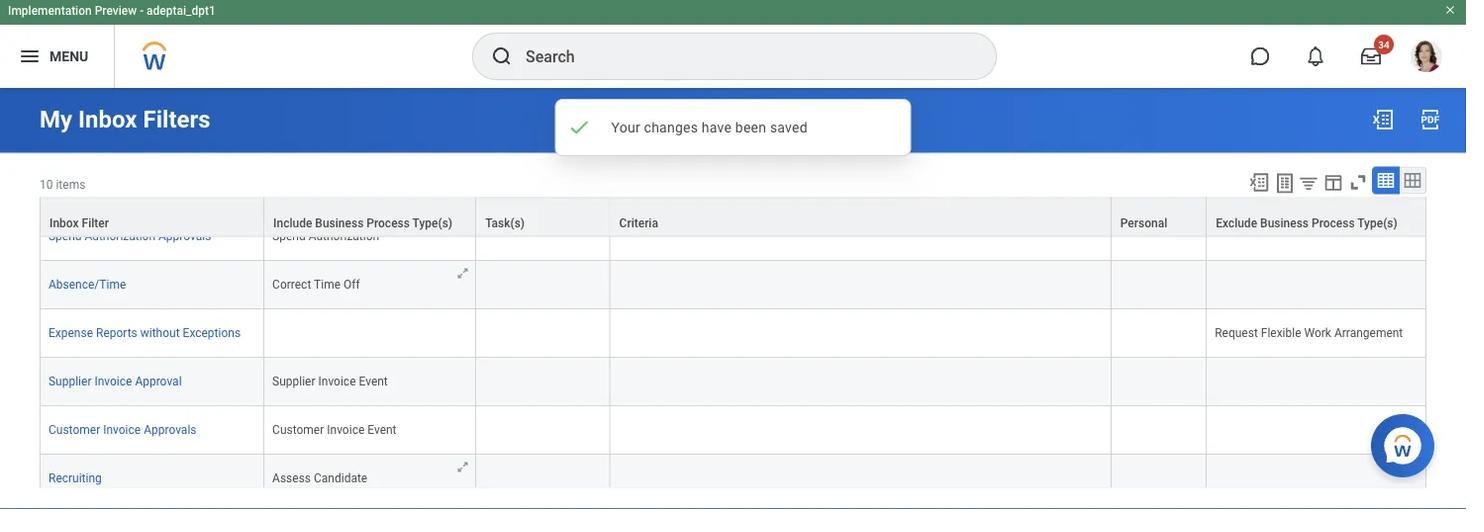 Task type: describe. For each thing, give the bounding box(es) containing it.
menu
[[50, 48, 88, 64]]

supplier for supplier invoice approval
[[49, 375, 92, 389]]

supplier invoice event
[[272, 375, 388, 389]]

recruiting link
[[49, 472, 102, 486]]

implementation
[[8, 4, 92, 18]]

my
[[40, 105, 72, 134]]

include business process type(s) button
[[264, 199, 475, 236]]

reports
[[96, 326, 137, 340]]

exclude
[[1216, 216, 1257, 230]]

menu banner
[[0, 0, 1466, 88]]

row containing absence/time
[[40, 261, 1427, 309]]

your changes have been saved
[[611, 119, 808, 136]]

assess
[[272, 472, 311, 486]]

check image
[[568, 116, 592, 140]]

my inbox filters main content
[[0, 76, 1466, 510]]

justify image
[[18, 45, 42, 68]]

menu button
[[0, 25, 114, 88]]

expense reports without exceptions link
[[49, 326, 241, 340]]

customer for customer invoice approvals
[[49, 423, 100, 437]]

correct time off cell
[[264, 261, 476, 309]]

business for include
[[315, 216, 364, 230]]

my inbox filters
[[40, 105, 210, 134]]

-
[[140, 4, 144, 18]]

row containing spend authorization approvals
[[40, 212, 1427, 261]]

items
[[56, 178, 85, 192]]

event for supplier invoice event
[[359, 375, 388, 389]]

inbox filter
[[50, 216, 109, 230]]

absence/time
[[49, 278, 126, 292]]

time
[[314, 278, 341, 292]]

personal
[[1121, 216, 1168, 230]]

10
[[40, 178, 53, 192]]

row containing recruiting
[[40, 455, 1427, 504]]

approvals for customer invoice approvals
[[144, 423, 197, 437]]

table image
[[1376, 171, 1396, 191]]

invoice for customer invoice approvals
[[103, 423, 141, 437]]

1 row from the top
[[40, 164, 1427, 212]]

process for include business process type(s)
[[367, 216, 410, 230]]

your
[[611, 119, 640, 136]]

approvals for spend authorization approvals
[[158, 229, 211, 243]]

customer invoice approvals
[[49, 423, 197, 437]]

inbox inside popup button
[[50, 216, 79, 230]]

grow image
[[456, 266, 471, 281]]

assess candidate cell
[[264, 455, 476, 504]]

criteria
[[619, 216, 658, 230]]

absence/time link
[[49, 278, 126, 292]]

customer for customer invoice event
[[272, 423, 324, 437]]

include business process type(s)
[[273, 216, 453, 230]]

row containing supplier invoice approval
[[40, 358, 1427, 407]]

grow image
[[456, 460, 471, 475]]

search image
[[490, 45, 514, 68]]

exclude business process type(s)
[[1216, 216, 1398, 230]]

been
[[735, 119, 767, 136]]

process for exclude business process type(s)
[[1312, 216, 1355, 230]]

preview
[[95, 4, 137, 18]]

approval
[[135, 375, 182, 389]]

row containing customer invoice approvals
[[40, 407, 1427, 455]]

exclude business process type(s) button
[[1207, 199, 1426, 236]]

view printable version (pdf) image
[[1419, 108, 1443, 132]]

fullscreen image
[[1347, 172, 1369, 194]]

customer invoice approvals link
[[49, 423, 197, 437]]

toolbar inside the my inbox filters main content
[[1240, 167, 1427, 198]]

row containing expense reports without exceptions
[[40, 309, 1427, 358]]

spend authorization
[[272, 229, 379, 243]]

criteria button
[[610, 199, 1111, 236]]



Task type: vqa. For each thing, say whether or not it's contained in the screenshot.
"APPROVAL" at the bottom of the page
yes



Task type: locate. For each thing, give the bounding box(es) containing it.
changes
[[644, 119, 698, 136]]

2 authorization from the left
[[309, 229, 379, 243]]

inbox large image
[[1361, 47, 1381, 66]]

authorization for spend authorization approvals
[[85, 229, 156, 243]]

adeptai_dpt1
[[147, 4, 216, 18]]

1 horizontal spatial type(s)
[[1358, 216, 1398, 230]]

2 type(s) from the left
[[1358, 216, 1398, 230]]

event up assess candidate cell
[[368, 423, 397, 437]]

0 horizontal spatial supplier
[[49, 375, 92, 389]]

implementation preview -   adeptai_dpt1
[[8, 4, 216, 18]]

invoice for supplier invoice event
[[318, 375, 356, 389]]

business down 'export to worksheets' icon
[[1260, 216, 1309, 230]]

select to filter grid data image
[[1298, 173, 1320, 194]]

process down click to view/edit grid preferences image
[[1312, 216, 1355, 230]]

event
[[359, 375, 388, 389], [368, 423, 397, 437]]

1 horizontal spatial authorization
[[309, 229, 379, 243]]

event up customer invoice event
[[359, 375, 388, 389]]

0 horizontal spatial customer
[[49, 423, 100, 437]]

expense
[[49, 326, 93, 340]]

business for exclude
[[1260, 216, 1309, 230]]

supplier
[[49, 375, 92, 389], [272, 375, 315, 389]]

process inside include business process type(s) "popup button"
[[367, 216, 410, 230]]

business right include
[[315, 216, 364, 230]]

export to worksheets image
[[1273, 172, 1297, 196]]

inbox filter button
[[41, 199, 263, 236]]

approvals down approval
[[144, 423, 197, 437]]

business inside "popup button"
[[315, 216, 364, 230]]

flexible
[[1261, 326, 1301, 340]]

cell
[[40, 164, 264, 212], [264, 164, 476, 212], [476, 164, 610, 212], [610, 164, 1112, 212], [1112, 164, 1207, 212], [1207, 164, 1427, 212], [476, 212, 610, 261], [610, 212, 1112, 261], [1112, 212, 1207, 261], [1207, 212, 1427, 261], [476, 261, 610, 309], [610, 261, 1112, 309], [1112, 261, 1207, 309], [1207, 261, 1427, 309], [264, 309, 476, 358], [476, 309, 610, 358], [610, 309, 1112, 358], [1112, 309, 1207, 358], [476, 358, 610, 407], [610, 358, 1112, 407], [1112, 358, 1207, 407], [1207, 358, 1427, 407], [476, 407, 610, 455], [610, 407, 1112, 455], [1112, 407, 1207, 455], [1207, 407, 1427, 455], [476, 455, 610, 504], [610, 455, 1112, 504], [1112, 455, 1207, 504], [1207, 455, 1427, 504]]

request flexible work arrangement
[[1215, 326, 1403, 340]]

filters
[[143, 105, 210, 134]]

close environment banner image
[[1445, 4, 1456, 16]]

2 supplier from the left
[[272, 375, 315, 389]]

1 spend from the left
[[49, 229, 82, 243]]

10 items
[[40, 178, 85, 192]]

0 horizontal spatial authorization
[[85, 229, 156, 243]]

expand table image
[[1403, 171, 1423, 191]]

supplier invoice approval
[[49, 375, 182, 389]]

approvals
[[158, 229, 211, 243], [144, 423, 197, 437]]

spend authorization approvals link
[[49, 229, 211, 243]]

1 supplier from the left
[[49, 375, 92, 389]]

0 horizontal spatial business
[[315, 216, 364, 230]]

exceptions
[[183, 326, 241, 340]]

supplier up customer invoice event
[[272, 375, 315, 389]]

candidate
[[314, 472, 368, 486]]

inbox right my
[[78, 105, 137, 134]]

0 horizontal spatial type(s)
[[412, 216, 453, 230]]

1 customer from the left
[[49, 423, 100, 437]]

invoice for supplier invoice approval
[[94, 375, 132, 389]]

0 vertical spatial inbox
[[78, 105, 137, 134]]

process up correct time off cell
[[367, 216, 410, 230]]

expense reports without exceptions
[[49, 326, 241, 340]]

spend down '10 items' at the top left of page
[[49, 229, 82, 243]]

1 horizontal spatial business
[[1260, 216, 1309, 230]]

approvals right filter
[[158, 229, 211, 243]]

0 vertical spatial event
[[359, 375, 388, 389]]

invoice up candidate
[[327, 423, 365, 437]]

customer up assess
[[272, 423, 324, 437]]

invoice up customer invoice event
[[318, 375, 356, 389]]

saved
[[770, 119, 808, 136]]

1 horizontal spatial spend
[[272, 229, 306, 243]]

work
[[1304, 326, 1332, 340]]

0 horizontal spatial spend
[[49, 229, 82, 243]]

type(s) down table image
[[1358, 216, 1398, 230]]

supplier for supplier invoice event
[[272, 375, 315, 389]]

spend for spend authorization approvals
[[49, 229, 82, 243]]

2 process from the left
[[1312, 216, 1355, 230]]

spend for spend authorization
[[272, 229, 306, 243]]

2 spend from the left
[[272, 229, 306, 243]]

1 horizontal spatial process
[[1312, 216, 1355, 230]]

supplier invoice approval link
[[49, 375, 182, 389]]

supplier down expense at the bottom left
[[49, 375, 92, 389]]

business inside popup button
[[1260, 216, 1309, 230]]

click to view/edit grid preferences image
[[1323, 172, 1345, 194]]

type(s)
[[412, 216, 453, 230], [1358, 216, 1398, 230]]

filter
[[82, 216, 109, 230]]

2 customer from the left
[[272, 423, 324, 437]]

2 business from the left
[[1260, 216, 1309, 230]]

Search Workday  search field
[[526, 35, 955, 78]]

type(s) for include business process type(s)
[[412, 216, 453, 230]]

process
[[367, 216, 410, 230], [1312, 216, 1355, 230]]

personal button
[[1112, 199, 1206, 236]]

spend authorization approvals
[[49, 229, 211, 243]]

without
[[140, 326, 180, 340]]

process inside exclude business process type(s) popup button
[[1312, 216, 1355, 230]]

invoice down supplier invoice approval link
[[103, 423, 141, 437]]

invoice
[[94, 375, 132, 389], [318, 375, 356, 389], [103, 423, 141, 437], [327, 423, 365, 437]]

correct
[[272, 278, 311, 292]]

2 row from the top
[[40, 198, 1427, 237]]

8 row from the top
[[40, 455, 1427, 504]]

export to excel image
[[1371, 108, 1395, 132]]

customer invoice event
[[272, 423, 397, 437]]

1 process from the left
[[367, 216, 410, 230]]

row containing inbox filter
[[40, 198, 1427, 237]]

request
[[1215, 326, 1258, 340]]

1 vertical spatial approvals
[[144, 423, 197, 437]]

have
[[702, 119, 732, 136]]

1 vertical spatial inbox
[[50, 216, 79, 230]]

type(s) inside "popup button"
[[412, 216, 453, 230]]

customer up recruiting
[[49, 423, 100, 437]]

export to excel image
[[1248, 172, 1270, 194]]

profile logan mcneil image
[[1411, 41, 1443, 76]]

off
[[344, 278, 360, 292]]

4 row from the top
[[40, 261, 1427, 309]]

toolbar
[[1240, 167, 1427, 198]]

1 vertical spatial event
[[368, 423, 397, 437]]

0 vertical spatial approvals
[[158, 229, 211, 243]]

type(s) inside popup button
[[1358, 216, 1398, 230]]

correct time off
[[272, 278, 360, 292]]

1 horizontal spatial customer
[[272, 423, 324, 437]]

1 business from the left
[[315, 216, 364, 230]]

5 row from the top
[[40, 309, 1427, 358]]

row
[[40, 164, 1427, 212], [40, 198, 1427, 237], [40, 212, 1427, 261], [40, 261, 1427, 309], [40, 309, 1427, 358], [40, 358, 1427, 407], [40, 407, 1427, 455], [40, 455, 1427, 504]]

type(s) for exclude business process type(s)
[[1358, 216, 1398, 230]]

1 type(s) from the left
[[412, 216, 453, 230]]

34
[[1378, 39, 1390, 50]]

authorization for spend authorization
[[309, 229, 379, 243]]

invoice for customer invoice event
[[327, 423, 365, 437]]

inbox
[[78, 105, 137, 134], [50, 216, 79, 230]]

spend up correct
[[272, 229, 306, 243]]

task(s)
[[485, 216, 525, 230]]

invoice left approval
[[94, 375, 132, 389]]

notifications large image
[[1306, 47, 1326, 66]]

assess candidate
[[272, 472, 368, 486]]

include
[[273, 216, 312, 230]]

customer
[[49, 423, 100, 437], [272, 423, 324, 437]]

7 row from the top
[[40, 407, 1427, 455]]

type(s) left task(s)
[[412, 216, 453, 230]]

notification dialog
[[555, 99, 911, 156]]

task(s) button
[[476, 199, 609, 236]]

authorization
[[85, 229, 156, 243], [309, 229, 379, 243]]

business
[[315, 216, 364, 230], [1260, 216, 1309, 230]]

0 horizontal spatial process
[[367, 216, 410, 230]]

recruiting
[[49, 472, 102, 486]]

1 horizontal spatial supplier
[[272, 375, 315, 389]]

arrangement
[[1335, 326, 1403, 340]]

6 row from the top
[[40, 358, 1427, 407]]

3 row from the top
[[40, 212, 1427, 261]]

1 authorization from the left
[[85, 229, 156, 243]]

inbox left filter
[[50, 216, 79, 230]]

event for customer invoice event
[[368, 423, 397, 437]]

spend
[[49, 229, 82, 243], [272, 229, 306, 243]]

34 button
[[1349, 35, 1394, 78]]



